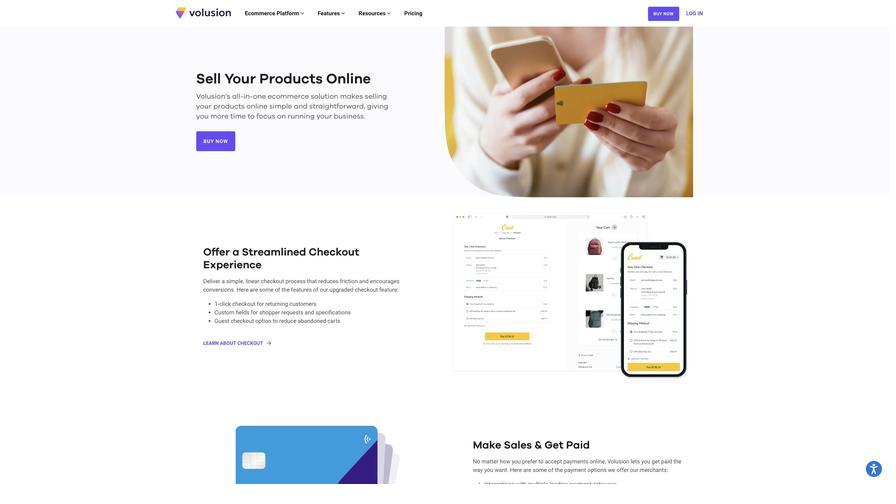 Task type: describe. For each thing, give the bounding box(es) containing it.
are inside deliver a simple, linear checkout process that reduces friction and encourages conversions. here are some of the features of our upgraded checkout feature:
[[250, 287, 258, 293]]

checkout
[[309, 247, 359, 258]]

your
[[225, 72, 256, 86]]

feature:
[[379, 287, 399, 293]]

our inside deliver a simple, linear checkout process that reduces friction and encourages conversions. here are some of the features of our upgraded checkout feature:
[[320, 287, 328, 293]]

one click checkout experience image
[[453, 213, 689, 382]]

make sales & get paid
[[473, 440, 590, 451]]

want.
[[495, 467, 509, 474]]

angle down image for features
[[342, 10, 345, 16]]

giving
[[367, 103, 388, 110]]

now
[[664, 11, 674, 16]]

checkout up the fields
[[232, 301, 256, 308]]

customers
[[290, 301, 316, 308]]

solution
[[311, 93, 338, 100]]

&
[[535, 440, 542, 451]]

we
[[608, 467, 616, 474]]

no
[[473, 458, 480, 465]]

2 horizontal spatial the
[[674, 458, 682, 465]]

simple
[[269, 103, 292, 110]]

0 horizontal spatial of
[[275, 287, 280, 293]]

requests
[[281, 309, 303, 316]]

click
[[219, 301, 231, 308]]

abandoned
[[298, 318, 326, 325]]

the inside deliver a simple, linear checkout process that reduces friction and encourages conversions. here are some of the features of our upgraded checkout feature:
[[282, 287, 290, 293]]

now
[[216, 139, 228, 144]]

products
[[214, 103, 245, 110]]

running
[[288, 113, 315, 120]]

ecommerce
[[268, 93, 309, 100]]

on
[[277, 113, 286, 120]]

selling
[[365, 93, 387, 100]]

buy now
[[654, 11, 674, 16]]

sales
[[504, 440, 532, 451]]

arrow_forward
[[266, 340, 272, 347]]

to inside no matter how you prefer to accept payments online, volusion lets you get paid the way you want. here are some of the payment options we offer our merchants:
[[539, 458, 544, 465]]

experience
[[203, 260, 262, 271]]

conversions.
[[203, 287, 235, 293]]

a for offer
[[233, 247, 239, 258]]

streamlined
[[242, 247, 306, 258]]

paid
[[566, 440, 590, 451]]

time
[[230, 113, 246, 120]]

matter
[[482, 458, 499, 465]]

returning
[[266, 301, 288, 308]]

resources link
[[352, 3, 398, 24]]

here inside deliver a simple, linear checkout process that reduces friction and encourages conversions. here are some of the features of our upgraded checkout feature:
[[237, 287, 249, 293]]

offer a streamlined checkout experience
[[203, 247, 359, 271]]

buy
[[204, 139, 214, 144]]

that
[[307, 278, 317, 285]]

angle down image for ecommerce platform
[[301, 10, 304, 16]]

and inside volusion's all-in-one ecommerce solution makes selling your products online simple and straightforward, giving you more time to focus on running your business.
[[294, 103, 308, 110]]

0 vertical spatial for
[[257, 301, 264, 308]]

reduces
[[319, 278, 339, 285]]

you down matter
[[485, 467, 494, 474]]

online,
[[590, 458, 606, 465]]

online
[[326, 72, 371, 86]]

one
[[253, 93, 266, 100]]

makes
[[340, 93, 363, 100]]

ecommerce
[[245, 10, 275, 17]]

are inside no matter how you prefer to accept payments online, volusion lets you get paid the way you want. here are some of the payment options we offer our merchants:
[[524, 467, 532, 474]]

ecommerce platform link
[[238, 3, 311, 24]]

open accessibe: accessibility options, statement and help image
[[870, 464, 878, 474]]

features
[[318, 10, 342, 17]]

custom
[[215, 309, 234, 316]]

laptop notes image
[[445, 27, 693, 197]]

payment
[[565, 467, 586, 474]]

specifications
[[316, 309, 351, 316]]

how
[[500, 458, 511, 465]]

0 horizontal spatial your
[[196, 103, 212, 110]]

carts
[[328, 318, 341, 325]]

all-
[[232, 93, 244, 100]]

ecommerce platform
[[245, 10, 301, 17]]

checkout right linear
[[261, 278, 284, 285]]

guest
[[215, 318, 229, 325]]

get
[[545, 440, 564, 451]]

more
[[211, 113, 229, 120]]

learn
[[203, 341, 219, 346]]

business.
[[334, 113, 366, 120]]

card image image
[[236, 426, 401, 484]]

of inside no matter how you prefer to accept payments online, volusion lets you get paid the way you want. here are some of the payment options we offer our merchants:
[[549, 467, 554, 474]]

prefer
[[522, 458, 537, 465]]

fields
[[236, 309, 250, 316]]

here inside no matter how you prefer to accept payments online, volusion lets you get paid the way you want. here are some of the payment options we offer our merchants:
[[510, 467, 522, 474]]

straightforward,
[[309, 103, 365, 110]]

to inside volusion's all-in-one ecommerce solution makes selling your products online simple and straightforward, giving you more time to focus on running your business.
[[248, 113, 255, 120]]

angle down image for resources
[[387, 10, 391, 16]]

1 horizontal spatial of
[[313, 287, 319, 293]]

1 vertical spatial for
[[251, 309, 258, 316]]

volusion's all-in-one ecommerce solution makes selling your products online simple and straightforward, giving you more time to focus on running your business.
[[196, 93, 388, 120]]



Task type: locate. For each thing, give the bounding box(es) containing it.
shopper
[[259, 309, 280, 316]]

0 horizontal spatial to
[[248, 113, 255, 120]]

1 angle down image from the left
[[301, 10, 304, 16]]

buy
[[654, 11, 663, 16]]

1 horizontal spatial to
[[273, 318, 278, 325]]

options
[[588, 467, 607, 474]]

option
[[255, 318, 271, 325]]

pricing
[[404, 10, 423, 17]]

0 vertical spatial are
[[250, 287, 258, 293]]

log
[[687, 10, 697, 17]]

log in
[[687, 10, 703, 17]]

make
[[473, 440, 502, 451]]

0 vertical spatial and
[[294, 103, 308, 110]]

friction
[[340, 278, 358, 285]]

learn about checkout arrow_forward
[[203, 340, 272, 347]]

are
[[250, 287, 258, 293], [524, 467, 532, 474]]

checkout down the friction
[[355, 287, 378, 293]]

online
[[247, 103, 268, 110]]

angle down image inside the features link
[[342, 10, 345, 16]]

and inside 1-click checkout for returning customers custom fields for shopper requests and specifications guest checkout option to reduce abandoned carts
[[305, 309, 314, 316]]

our down reduces
[[320, 287, 328, 293]]

volusion's
[[196, 93, 231, 100]]

angle down image left resources
[[342, 10, 345, 16]]

no matter how you prefer to accept payments online, volusion lets you get paid the way you want. here are some of the payment options we offer our merchants:
[[473, 458, 682, 474]]

1 vertical spatial and
[[359, 278, 369, 285]]

get
[[652, 458, 660, 465]]

of up returning
[[275, 287, 280, 293]]

1 horizontal spatial a
[[233, 247, 239, 258]]

2 horizontal spatial angle down image
[[387, 10, 391, 16]]

products
[[260, 72, 323, 86]]

angle down image left pricing on the top left
[[387, 10, 391, 16]]

and up abandoned
[[305, 309, 314, 316]]

to down 'online'
[[248, 113, 255, 120]]

of down accept
[[549, 467, 554, 474]]

a up experience
[[233, 247, 239, 258]]

0 horizontal spatial the
[[282, 287, 290, 293]]

checkout
[[237, 341, 263, 346]]

are down prefer
[[524, 467, 532, 474]]

1 vertical spatial are
[[524, 467, 532, 474]]

our inside no matter how you prefer to accept payments online, volusion lets you get paid the way you want. here are some of the payment options we offer our merchants:
[[630, 467, 639, 474]]

0 vertical spatial a
[[233, 247, 239, 258]]

payments
[[564, 458, 589, 465]]

1 vertical spatial your
[[317, 113, 332, 120]]

your down straightforward,
[[317, 113, 332, 120]]

for
[[257, 301, 264, 308], [251, 309, 258, 316]]

buy now link
[[196, 132, 235, 151]]

in
[[698, 10, 703, 17]]

for up shopper
[[257, 301, 264, 308]]

accept
[[545, 458, 562, 465]]

2 vertical spatial to
[[539, 458, 544, 465]]

features
[[291, 287, 312, 293]]

angle down image
[[301, 10, 304, 16], [342, 10, 345, 16], [387, 10, 391, 16]]

checkout down the fields
[[231, 318, 254, 325]]

0 horizontal spatial our
[[320, 287, 328, 293]]

buy now link
[[648, 7, 680, 21]]

linear
[[246, 278, 260, 285]]

1-click checkout for returning customers custom fields for shopper requests and specifications guest checkout option to reduce abandoned carts
[[215, 301, 351, 325]]

here down how
[[510, 467, 522, 474]]

the right paid
[[674, 458, 682, 465]]

and right the friction
[[359, 278, 369, 285]]

1 vertical spatial a
[[222, 278, 225, 285]]

1 horizontal spatial your
[[317, 113, 332, 120]]

2 vertical spatial and
[[305, 309, 314, 316]]

and
[[294, 103, 308, 110], [359, 278, 369, 285], [305, 309, 314, 316]]

merchants:
[[640, 467, 668, 474]]

1 horizontal spatial some
[[533, 467, 547, 474]]

sell
[[196, 72, 221, 86]]

for right the fields
[[251, 309, 258, 316]]

deliver a simple, linear checkout process that reduces friction and encourages conversions. here are some of the features of our upgraded checkout feature:
[[203, 278, 400, 293]]

simple,
[[226, 278, 244, 285]]

you
[[196, 113, 209, 120], [512, 458, 521, 465], [642, 458, 651, 465], [485, 467, 494, 474]]

1 horizontal spatial here
[[510, 467, 522, 474]]

a up the "conversions."
[[222, 278, 225, 285]]

1 horizontal spatial the
[[555, 467, 563, 474]]

resources
[[359, 10, 387, 17]]

a inside deliver a simple, linear checkout process that reduces friction and encourages conversions. here are some of the features of our upgraded checkout feature:
[[222, 278, 225, 285]]

volusion
[[608, 458, 630, 465]]

offer
[[617, 467, 629, 474]]

in-
[[244, 93, 253, 100]]

your down volusion's at the left top of the page
[[196, 103, 212, 110]]

0 vertical spatial to
[[248, 113, 255, 120]]

0 vertical spatial some
[[260, 287, 274, 293]]

about
[[220, 341, 236, 346]]

here down simple,
[[237, 287, 249, 293]]

1 vertical spatial the
[[674, 458, 682, 465]]

features link
[[311, 3, 352, 24]]

buy now
[[204, 139, 228, 144]]

pricing link
[[398, 3, 429, 24]]

1 vertical spatial to
[[273, 318, 278, 325]]

you left more
[[196, 113, 209, 120]]

deliver
[[203, 278, 220, 285]]

volusion logo image
[[175, 7, 232, 19]]

a
[[233, 247, 239, 258], [222, 278, 225, 285]]

platform
[[277, 10, 299, 17]]

sell your products online
[[196, 72, 371, 86]]

1 vertical spatial here
[[510, 467, 522, 474]]

you left get
[[642, 458, 651, 465]]

a inside offer a streamlined checkout experience
[[233, 247, 239, 258]]

and up the running
[[294, 103, 308, 110]]

angle down image right platform
[[301, 10, 304, 16]]

2 angle down image from the left
[[342, 10, 345, 16]]

0 horizontal spatial here
[[237, 287, 249, 293]]

2 horizontal spatial to
[[539, 458, 544, 465]]

and inside deliver a simple, linear checkout process that reduces friction and encourages conversions. here are some of the features of our upgraded checkout feature:
[[359, 278, 369, 285]]

1 vertical spatial our
[[630, 467, 639, 474]]

you right how
[[512, 458, 521, 465]]

some inside deliver a simple, linear checkout process that reduces friction and encourages conversions. here are some of the features of our upgraded checkout feature:
[[260, 287, 274, 293]]

encourages
[[370, 278, 400, 285]]

0 vertical spatial here
[[237, 287, 249, 293]]

2 horizontal spatial of
[[549, 467, 554, 474]]

0 vertical spatial our
[[320, 287, 328, 293]]

a for deliver
[[222, 278, 225, 285]]

0 horizontal spatial a
[[222, 278, 225, 285]]

1 horizontal spatial our
[[630, 467, 639, 474]]

1 horizontal spatial angle down image
[[342, 10, 345, 16]]

some down prefer
[[533, 467, 547, 474]]

to inside 1-click checkout for returning customers custom fields for shopper requests and specifications guest checkout option to reduce abandoned carts
[[273, 318, 278, 325]]

to right prefer
[[539, 458, 544, 465]]

to down shopper
[[273, 318, 278, 325]]

log in link
[[687, 3, 703, 24]]

0 horizontal spatial some
[[260, 287, 274, 293]]

1 vertical spatial some
[[533, 467, 547, 474]]

some inside no matter how you prefer to accept payments online, volusion lets you get paid the way you want. here are some of the payment options we offer our merchants:
[[533, 467, 547, 474]]

to
[[248, 113, 255, 120], [273, 318, 278, 325], [539, 458, 544, 465]]

paid
[[662, 458, 672, 465]]

focus
[[257, 113, 275, 120]]

0 horizontal spatial are
[[250, 287, 258, 293]]

2 vertical spatial the
[[555, 467, 563, 474]]

lets
[[631, 458, 640, 465]]

your
[[196, 103, 212, 110], [317, 113, 332, 120]]

reduce
[[279, 318, 297, 325]]

1 horizontal spatial are
[[524, 467, 532, 474]]

of down 'that'
[[313, 287, 319, 293]]

process
[[286, 278, 306, 285]]

0 vertical spatial the
[[282, 287, 290, 293]]

upgraded
[[330, 287, 353, 293]]

angle down image inside "resources" link
[[387, 10, 391, 16]]

the down accept
[[555, 467, 563, 474]]

0 vertical spatial your
[[196, 103, 212, 110]]

3 angle down image from the left
[[387, 10, 391, 16]]

our down lets
[[630, 467, 639, 474]]

1-
[[215, 301, 219, 308]]

are down linear
[[250, 287, 258, 293]]

some down linear
[[260, 287, 274, 293]]

the
[[282, 287, 290, 293], [674, 458, 682, 465], [555, 467, 563, 474]]

angle down image inside the ecommerce platform link
[[301, 10, 304, 16]]

0 horizontal spatial angle down image
[[301, 10, 304, 16]]

the down process
[[282, 287, 290, 293]]

offer
[[203, 247, 230, 258]]

you inside volusion's all-in-one ecommerce solution makes selling your products online simple and straightforward, giving you more time to focus on running your business.
[[196, 113, 209, 120]]

some
[[260, 287, 274, 293], [533, 467, 547, 474]]

here
[[237, 287, 249, 293], [510, 467, 522, 474]]



Task type: vqa. For each thing, say whether or not it's contained in the screenshot.
Volusion's
yes



